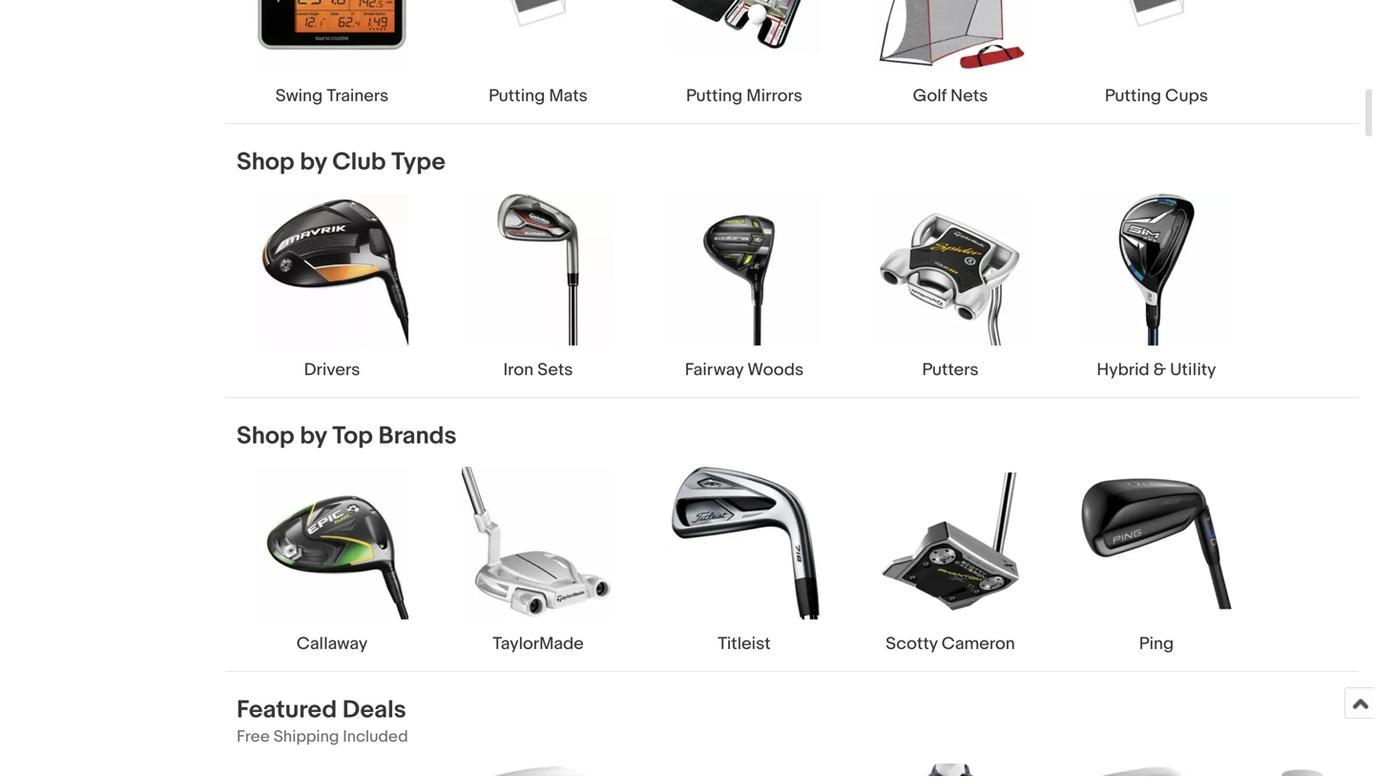 Task type: locate. For each thing, give the bounding box(es) containing it.
1 vertical spatial shop
[[237, 421, 295, 451]]

by left top
[[300, 421, 327, 451]]

scotty cameron link
[[856, 467, 1046, 656]]

putting inside putting mirrors link
[[687, 85, 743, 106]]

golf nets
[[913, 85, 989, 106]]

by
[[300, 147, 327, 177], [300, 421, 327, 451]]

shop by club type
[[237, 147, 446, 177]]

brands
[[379, 421, 457, 451]]

featured
[[237, 695, 337, 725]]

drivers link
[[237, 193, 428, 382]]

putting left mirrors
[[687, 85, 743, 106]]

2 by from the top
[[300, 421, 327, 451]]

1 putting from the left
[[489, 85, 545, 106]]

taylormade image
[[462, 467, 615, 620]]

1 shop from the top
[[237, 147, 295, 177]]

putting for putting mirrors
[[687, 85, 743, 106]]

golf nets link
[[856, 0, 1046, 108]]

golf
[[913, 85, 947, 106]]

adidas golf men's classic 3-stripe 1/4-zip midweight peformance pullover new image
[[856, 764, 1046, 776]]

3 putting from the left
[[1106, 85, 1162, 106]]

iron sets link
[[443, 193, 634, 382]]

by for club
[[300, 147, 327, 177]]

2 shop from the top
[[237, 421, 295, 451]]

by left "club" at the top of the page
[[300, 147, 327, 177]]

trainers
[[327, 85, 389, 106]]

by for top
[[300, 421, 327, 451]]

0 horizontal spatial putting
[[489, 85, 545, 106]]

1 by from the top
[[300, 147, 327, 177]]

hybrid
[[1097, 359, 1150, 380]]

putting inside putting cups "link"
[[1106, 85, 1162, 106]]

0 vertical spatial by
[[300, 147, 327, 177]]

putting inside putting mats link
[[489, 85, 545, 106]]

2 putting from the left
[[687, 85, 743, 106]]

shop down swing
[[237, 147, 295, 177]]

scotty cameron image
[[875, 473, 1027, 613]]

shop left top
[[237, 421, 295, 451]]

taylormade link
[[443, 467, 634, 656]]

putting left the "cups"
[[1106, 85, 1162, 106]]

drivers
[[304, 359, 360, 380]]

1 horizontal spatial putting
[[687, 85, 743, 106]]

&
[[1154, 359, 1167, 380]]

shop for shop by club type
[[237, 147, 295, 177]]

scotty
[[886, 633, 938, 654]]

0 vertical spatial shop
[[237, 147, 295, 177]]

1 vertical spatial by
[[300, 421, 327, 451]]

putting left mats
[[489, 85, 545, 106]]

new taylormade milled grind 3 wedge - mg3 - choose color & loft image
[[1062, 764, 1253, 776]]

swing trainers link
[[237, 0, 428, 108]]

included
[[343, 727, 408, 747]]

putting mats link
[[443, 0, 634, 108]]

putting
[[489, 85, 545, 106], [687, 85, 743, 106], [1106, 85, 1162, 106]]

fairway
[[685, 359, 744, 380]]

2 horizontal spatial putting
[[1106, 85, 1162, 106]]

putting cups
[[1106, 85, 1209, 106]]

putters image
[[875, 193, 1027, 345]]

drivers image
[[256, 193, 409, 345]]

ping
[[1140, 633, 1175, 654]]

shop
[[237, 147, 295, 177], [237, 421, 295, 451]]

cups
[[1166, 85, 1209, 106]]

putting mirrors
[[687, 85, 803, 106]]



Task type: describe. For each thing, give the bounding box(es) containing it.
fairway woods link
[[649, 193, 840, 382]]

putting mirrors image
[[668, 0, 821, 52]]

golf nets image
[[875, 0, 1027, 71]]

putting mats
[[489, 85, 588, 106]]

fairway woods image
[[668, 193, 821, 345]]

iron sets image
[[462, 193, 615, 345]]

featured deals free shipping included
[[237, 695, 408, 747]]

taylormade
[[493, 633, 584, 654]]

titleist image
[[668, 467, 821, 620]]

hybrid & utility link
[[1062, 193, 1253, 382]]

sets
[[538, 359, 573, 380]]

free
[[237, 727, 270, 747]]

cameron
[[942, 633, 1016, 654]]

fairway woods
[[685, 359, 804, 380]]

swing trainers
[[276, 85, 389, 106]]

swing trainers image
[[256, 0, 409, 71]]

club
[[332, 147, 386, 177]]

titleist link
[[649, 467, 840, 656]]

top
[[332, 421, 373, 451]]

hybrid & utility
[[1097, 359, 1217, 380]]

orlimar men's cold weather performance golf gloves (1 pair) new image
[[1268, 764, 1375, 776]]

nets
[[951, 85, 989, 106]]

shipping
[[274, 727, 339, 747]]

titleist
[[718, 633, 771, 654]]

swing
[[276, 85, 323, 106]]

putting cups link
[[1062, 0, 1253, 108]]

callaway
[[297, 633, 368, 654]]

callaway image
[[256, 467, 409, 620]]

putting cups image
[[1119, 0, 1195, 33]]

putters link
[[856, 193, 1046, 382]]

new rh cleveland rtx zipcore wedge | choose your color, loft, & bounce image
[[443, 764, 634, 776]]

hybrid & utility image
[[1081, 193, 1234, 345]]

scotty cameron
[[886, 633, 1016, 654]]

ping link
[[1062, 467, 1253, 656]]

putting mats image
[[500, 0, 577, 33]]

utility
[[1171, 359, 1217, 380]]

ping image
[[1081, 467, 1234, 620]]

shop by top brands
[[237, 421, 457, 451]]

shop for shop by top brands
[[237, 421, 295, 451]]

putters
[[923, 359, 979, 380]]

callaway link
[[237, 467, 428, 656]]

mirrors
[[747, 85, 803, 106]]

deals
[[343, 695, 406, 725]]

mats
[[549, 85, 588, 106]]

woods
[[748, 359, 804, 380]]

iron
[[504, 359, 534, 380]]

putting for putting mats
[[489, 85, 545, 106]]

putting mirrors link
[[649, 0, 840, 108]]

iron sets
[[504, 359, 573, 380]]

putting for putting cups
[[1106, 85, 1162, 106]]

type
[[392, 147, 446, 177]]



Task type: vqa. For each thing, say whether or not it's contained in the screenshot.
-
no



